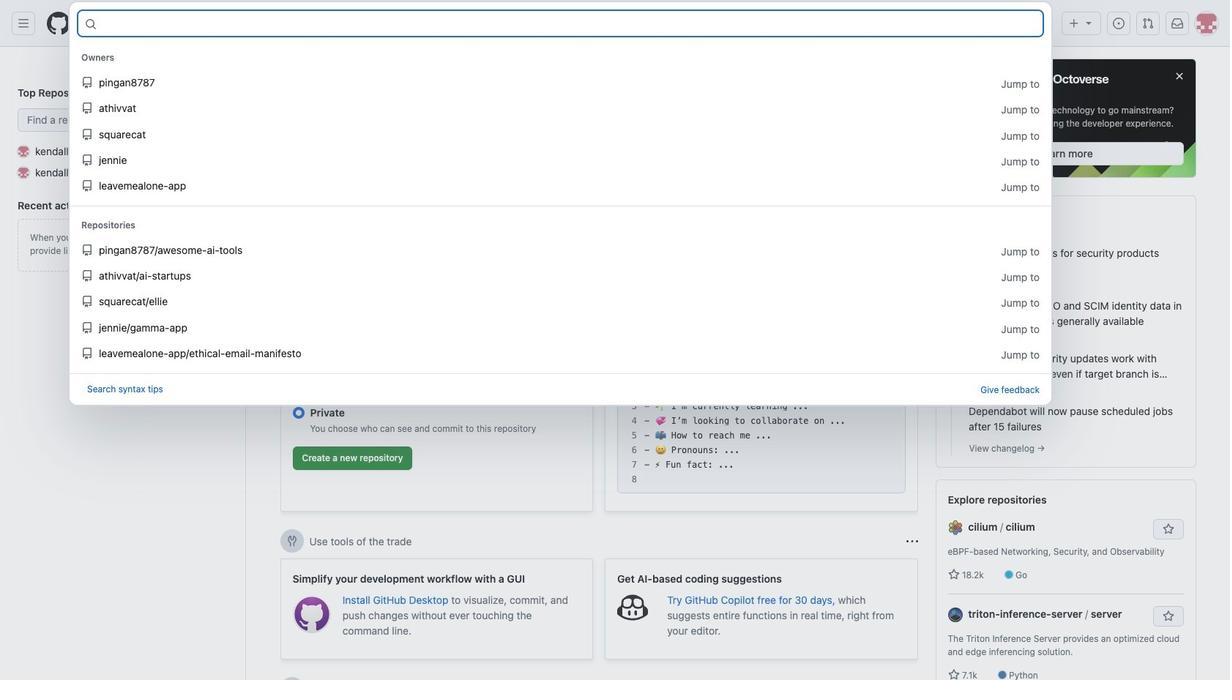 Task type: locate. For each thing, give the bounding box(es) containing it.
dialog
[[69, 1, 1052, 406]]

1 vertical spatial star this repository image
[[1163, 611, 1174, 623]]

close image
[[1174, 70, 1185, 82]]

project image
[[18, 167, 29, 178]]

github logo image
[[948, 71, 1109, 98]]

simplify your development workflow with a gui element
[[280, 559, 593, 660]]

explore repositories navigation
[[936, 480, 1196, 680]]

@triton-inference-server profile image
[[948, 608, 963, 623]]

star this repository image
[[1163, 524, 1174, 535], [1163, 611, 1174, 623]]

command palette image
[[1026, 18, 1038, 29]]

name your new repository... text field
[[293, 341, 581, 365]]

homepage image
[[47, 12, 70, 35]]

tools image
[[286, 535, 298, 547]]

git pull request image
[[1142, 18, 1154, 29]]

star image
[[948, 669, 960, 680]]

None submit
[[846, 337, 893, 357]]

None radio
[[293, 372, 304, 384], [293, 407, 304, 419], [293, 372, 304, 384], [293, 407, 304, 419]]

0 vertical spatial star this repository image
[[1163, 524, 1174, 535]]

get ai-based coding suggestions element
[[605, 559, 918, 660]]

2 star this repository image from the top
[[1163, 611, 1174, 623]]

dot fill image
[[945, 390, 957, 402]]

None text field
[[103, 12, 1042, 35]]

kendallparks image
[[18, 145, 29, 157]]

github desktop image
[[293, 595, 331, 634]]

1 star this repository image from the top
[[1163, 524, 1174, 535]]



Task type: vqa. For each thing, say whether or not it's contained in the screenshot.
git pull request Icon
yes



Task type: describe. For each thing, give the bounding box(es) containing it.
star this repository image for @triton-inference-server profile 'image'
[[1163, 611, 1174, 623]]

plus image
[[1069, 18, 1080, 29]]

Find a repository… text field
[[18, 108, 228, 132]]

Top Repositories search field
[[18, 108, 228, 132]]

@cilium profile image
[[948, 521, 963, 536]]

explore element
[[936, 59, 1196, 680]]

suggestions list box
[[70, 39, 1052, 374]]

star this repository image for @cilium profile image
[[1163, 524, 1174, 535]]

star image
[[948, 569, 960, 581]]

why am i seeing this? image
[[906, 536, 918, 547]]

issue opened image
[[1113, 18, 1125, 29]]

triangle down image
[[1083, 17, 1095, 29]]

notifications image
[[1172, 18, 1183, 29]]



